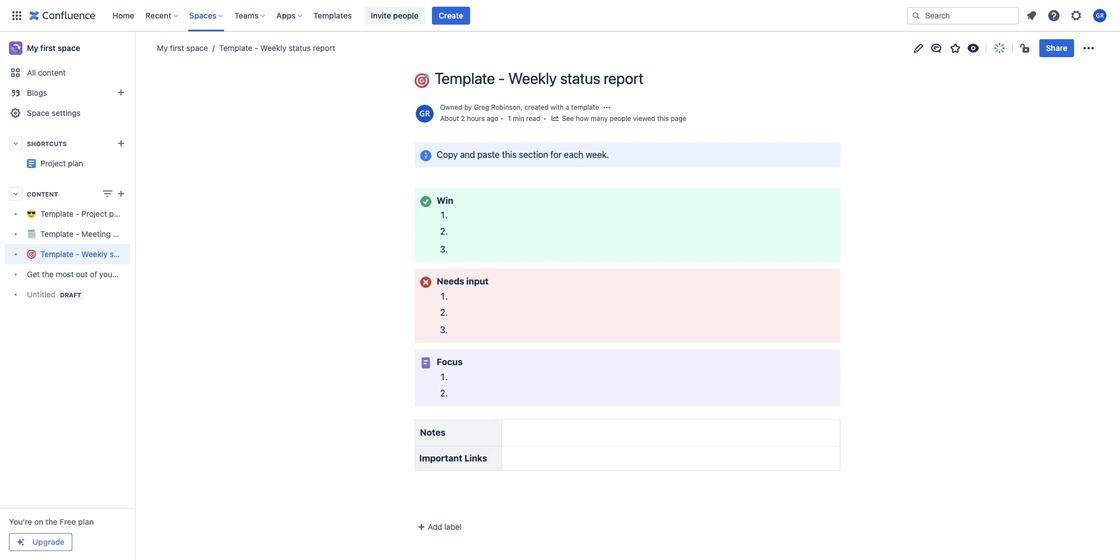 Task type: describe. For each thing, give the bounding box(es) containing it.
weekly inside tree
[[81, 250, 108, 259]]

untitled draft
[[27, 290, 81, 299]]

for
[[551, 150, 562, 160]]

0 horizontal spatial project plan
[[40, 159, 83, 168]]

greg robinson link
[[474, 103, 521, 111]]

0 horizontal spatial space
[[58, 43, 80, 53]]

about 2 hours ago
[[440, 114, 499, 123]]

plan inside 'link'
[[109, 209, 125, 219]]

needs
[[437, 277, 465, 287]]

notes
[[113, 230, 133, 239]]

- up "robinson"
[[498, 69, 505, 87]]

notification icon image
[[1025, 9, 1039, 22]]

help icon image
[[1048, 9, 1061, 22]]

settings
[[52, 108, 81, 118]]

project plan link up change view image
[[4, 154, 173, 174]]

change view image
[[101, 187, 114, 201]]

meeting
[[81, 230, 111, 239]]

Search field
[[908, 6, 1020, 24]]

copy
[[437, 150, 458, 160]]

min
[[513, 114, 525, 123]]

get
[[27, 270, 40, 279]]

hours
[[467, 114, 485, 123]]

0 vertical spatial the
[[42, 270, 54, 279]]

1 min read
[[508, 114, 541, 123]]

section
[[519, 150, 549, 160]]

all
[[27, 68, 36, 77]]

templates link
[[310, 6, 355, 24]]

Add label text field
[[413, 522, 500, 533]]

your
[[99, 270, 115, 279]]

blogs
[[27, 88, 47, 98]]

of
[[90, 270, 97, 279]]

viewed
[[633, 114, 656, 123]]

greg robinson image
[[416, 105, 434, 123]]

teams button
[[231, 6, 270, 24]]

first inside space element
[[40, 43, 56, 53]]

invite
[[371, 10, 391, 20]]

notes
[[420, 428, 446, 438]]

all content link
[[4, 63, 130, 83]]

create
[[439, 10, 464, 20]]

ago
[[487, 114, 499, 123]]

2
[[461, 114, 465, 123]]

teams
[[235, 10, 259, 20]]

1 horizontal spatial template - weekly status report link
[[208, 43, 335, 54]]

my first space inside space element
[[27, 43, 80, 53]]

create a page image
[[114, 187, 128, 201]]

focus
[[437, 357, 463, 367]]

each
[[564, 150, 584, 160]]

most
[[56, 270, 74, 279]]

0 vertical spatial template - weekly status report
[[219, 43, 335, 53]]

search image
[[912, 11, 921, 20]]

template for template - project plan 'link'
[[40, 209, 74, 219]]

with a template button
[[551, 103, 599, 113]]

home link
[[109, 6, 138, 24]]

invite people button
[[364, 6, 425, 24]]

apps button
[[273, 6, 307, 24]]

banner containing home
[[0, 0, 1121, 31]]

upgrade button
[[10, 534, 72, 551]]

owned by greg robinson , created with a template
[[440, 103, 599, 111]]

template - meeting notes
[[40, 230, 133, 239]]

1 vertical spatial template - weekly status report
[[435, 69, 644, 87]]

project inside template - project plan 'link'
[[81, 209, 107, 219]]

global element
[[7, 0, 905, 31]]

content
[[38, 68, 66, 77]]

on
[[34, 517, 43, 527]]

space element
[[0, 31, 173, 561]]

1 horizontal spatial report
[[313, 43, 335, 53]]

recent
[[146, 10, 171, 20]]

premium image
[[16, 538, 25, 547]]

upgrade
[[32, 538, 65, 547]]

2 horizontal spatial weekly
[[509, 69, 557, 87]]

all content
[[27, 68, 66, 77]]

team
[[117, 270, 136, 279]]

2 horizontal spatial project
[[130, 154, 156, 164]]

- inside 'link'
[[76, 209, 79, 219]]

2 my from the left
[[157, 43, 168, 53]]

0 vertical spatial status
[[289, 43, 311, 53]]

quick summary image
[[993, 41, 1007, 55]]

important links
[[420, 453, 487, 464]]

space
[[27, 108, 49, 118]]

links
[[465, 453, 487, 464]]

create a blog image
[[114, 86, 128, 99]]

create link
[[432, 6, 470, 24]]

about
[[440, 114, 459, 123]]

template for template - weekly status report link to the bottom
[[40, 250, 74, 259]]

how
[[576, 114, 589, 123]]

win
[[437, 196, 454, 206]]

greg
[[474, 103, 490, 111]]

you're on the free plan
[[9, 517, 94, 527]]



Task type: locate. For each thing, give the bounding box(es) containing it.
with
[[551, 103, 564, 111]]

people inside global element
[[393, 10, 419, 20]]

robinson
[[491, 103, 521, 111]]

panel error image
[[419, 276, 433, 289]]

free
[[60, 517, 76, 527]]

0 horizontal spatial status
[[110, 250, 132, 259]]

template - weekly status report link up out
[[4, 244, 156, 265]]

2 vertical spatial weekly
[[81, 250, 108, 259]]

report down templates "link"
[[313, 43, 335, 53]]

template up most
[[40, 250, 74, 259]]

created
[[525, 103, 549, 111]]

apps
[[277, 10, 296, 20]]

first
[[40, 43, 56, 53], [170, 43, 184, 53]]

1 horizontal spatial this
[[658, 114, 669, 123]]

your profile and preferences image
[[1094, 9, 1107, 22]]

paste
[[478, 150, 500, 160]]

my first space down recent "dropdown button"
[[157, 43, 208, 53]]

template - project plan
[[40, 209, 125, 219]]

2 horizontal spatial template - weekly status report
[[435, 69, 644, 87]]

add label
[[428, 523, 462, 532]]

space settings
[[27, 108, 81, 118]]

0 vertical spatial people
[[393, 10, 419, 20]]

1 horizontal spatial first
[[170, 43, 184, 53]]

more actions image
[[1083, 41, 1096, 55]]

weekly down "apps" at the left
[[260, 43, 287, 53]]

label
[[445, 523, 462, 532]]

invite people
[[371, 10, 419, 20]]

1 horizontal spatial my first space link
[[157, 43, 208, 54]]

0 horizontal spatial my first space
[[27, 43, 80, 53]]

collapse sidebar image
[[122, 37, 147, 59]]

template for 'template - meeting notes' link
[[40, 230, 74, 239]]

template - weekly status report link down "apps" at the left
[[208, 43, 335, 54]]

shortcuts button
[[4, 133, 130, 154]]

tree
[[4, 204, 159, 305]]

out
[[76, 270, 88, 279]]

0 horizontal spatial template - weekly status report link
[[4, 244, 156, 265]]

my up all
[[27, 43, 38, 53]]

template down teams
[[219, 43, 253, 53]]

0 horizontal spatial report
[[134, 250, 156, 259]]

a
[[566, 103, 570, 111]]

home
[[112, 10, 134, 20]]

report up 'team'
[[134, 250, 156, 259]]

status up template
[[560, 69, 601, 87]]

the right on
[[46, 517, 58, 527]]

1 first from the left
[[40, 43, 56, 53]]

0 vertical spatial template - weekly status report link
[[208, 43, 335, 54]]

people down manage page ownership icon
[[610, 114, 632, 123]]

tree containing template - project plan
[[4, 204, 159, 305]]

shortcuts
[[27, 140, 67, 147]]

template inside 'link'
[[40, 209, 74, 219]]

0 horizontal spatial weekly
[[81, 250, 108, 259]]

space
[[58, 43, 80, 53], [186, 43, 208, 53], [138, 270, 159, 279]]

template - weekly status report link
[[208, 43, 335, 54], [4, 244, 156, 265]]

panel note image
[[419, 357, 433, 370]]

spaces button
[[186, 6, 228, 24]]

manage page ownership image
[[603, 103, 612, 112]]

my right collapse sidebar image
[[157, 43, 168, 53]]

untitled
[[27, 290, 56, 299]]

blogs link
[[4, 83, 130, 103]]

template down content dropdown button
[[40, 209, 74, 219]]

owned
[[440, 103, 463, 111]]

template - weekly status report down 'meeting'
[[40, 250, 156, 259]]

template - weekly status report inside space element
[[40, 250, 156, 259]]

panel info image
[[419, 149, 433, 162]]

template - project plan image
[[27, 159, 36, 168]]

share button
[[1040, 39, 1075, 57]]

status
[[289, 43, 311, 53], [560, 69, 601, 87], [110, 250, 132, 259]]

my
[[27, 43, 38, 53], [157, 43, 168, 53]]

status inside space element
[[110, 250, 132, 259]]

weekly up of
[[81, 250, 108, 259]]

space down spaces
[[186, 43, 208, 53]]

star image
[[949, 41, 962, 55]]

templates
[[314, 10, 352, 20]]

project plan link
[[4, 154, 173, 174], [40, 159, 83, 168]]

template down template - project plan 'link'
[[40, 230, 74, 239]]

input
[[467, 277, 489, 287]]

copy and paste this section for each week.
[[437, 150, 609, 160]]

1 horizontal spatial template - weekly status report
[[219, 43, 335, 53]]

0 horizontal spatial my first space link
[[4, 37, 130, 59]]

space right 'team'
[[138, 270, 159, 279]]

space up all content link
[[58, 43, 80, 53]]

1 my from the left
[[27, 43, 38, 53]]

read
[[526, 114, 541, 123]]

0 horizontal spatial my
[[27, 43, 38, 53]]

report
[[313, 43, 335, 53], [604, 69, 644, 87], [134, 250, 156, 259]]

page
[[671, 114, 687, 123]]

1 horizontal spatial weekly
[[260, 43, 287, 53]]

template up by
[[435, 69, 495, 87]]

edit this page image
[[912, 41, 925, 55]]

project plan link down shortcuts dropdown button
[[40, 159, 83, 168]]

no restrictions image
[[1020, 41, 1033, 55]]

important
[[420, 453, 463, 464]]

1 vertical spatial report
[[604, 69, 644, 87]]

1 horizontal spatial my
[[157, 43, 168, 53]]

my first space
[[27, 43, 80, 53], [157, 43, 208, 53]]

2 vertical spatial status
[[110, 250, 132, 259]]

1
[[508, 114, 511, 123]]

many
[[591, 114, 608, 123]]

spaces
[[189, 10, 217, 20]]

1 vertical spatial template - weekly status report link
[[4, 244, 156, 265]]

1 horizontal spatial people
[[610, 114, 632, 123]]

this right "paste" on the top
[[502, 150, 517, 160]]

2 first from the left
[[170, 43, 184, 53]]

project plan
[[130, 154, 173, 164], [40, 159, 83, 168]]

- down teams dropdown button
[[255, 43, 258, 53]]

0 horizontal spatial project
[[40, 159, 66, 168]]

my first space up 'content'
[[27, 43, 80, 53]]

0 vertical spatial this
[[658, 114, 669, 123]]

my first space link
[[4, 37, 130, 59], [157, 43, 208, 54]]

tree inside space element
[[4, 204, 159, 305]]

appswitcher icon image
[[10, 9, 24, 22]]

,
[[521, 103, 523, 111]]

- left 'meeting'
[[76, 230, 79, 239]]

space settings link
[[4, 103, 130, 123]]

template - weekly status report down "apps" at the left
[[219, 43, 335, 53]]

0 horizontal spatial template - weekly status report
[[40, 250, 156, 259]]

my first space link down recent "dropdown button"
[[157, 43, 208, 54]]

2 my first space from the left
[[157, 43, 208, 53]]

template - weekly status report up created
[[435, 69, 644, 87]]

panel success image
[[419, 195, 433, 208]]

0 horizontal spatial this
[[502, 150, 517, 160]]

first up all content
[[40, 43, 56, 53]]

0 vertical spatial report
[[313, 43, 335, 53]]

people right invite
[[393, 10, 419, 20]]

see
[[562, 114, 574, 123]]

by
[[465, 103, 472, 111]]

the right get
[[42, 270, 54, 279]]

2 horizontal spatial status
[[560, 69, 601, 87]]

1 horizontal spatial project plan
[[130, 154, 173, 164]]

needs input
[[437, 277, 489, 287]]

0 horizontal spatial first
[[40, 43, 56, 53]]

template - meeting notes link
[[4, 224, 133, 244]]

1 vertical spatial status
[[560, 69, 601, 87]]

status down apps popup button
[[289, 43, 311, 53]]

banner
[[0, 0, 1121, 31]]

report up manage page ownership icon
[[604, 69, 644, 87]]

report inside space element
[[134, 250, 156, 259]]

1 vertical spatial weekly
[[509, 69, 557, 87]]

2 horizontal spatial space
[[186, 43, 208, 53]]

my inside space element
[[27, 43, 38, 53]]

confluence image
[[29, 9, 96, 22], [29, 9, 96, 22]]

:dart: image
[[415, 73, 429, 88], [415, 73, 429, 88]]

0 horizontal spatial people
[[393, 10, 419, 20]]

1 horizontal spatial space
[[138, 270, 159, 279]]

share
[[1047, 43, 1068, 53]]

first down recent "dropdown button"
[[170, 43, 184, 53]]

add shortcut image
[[114, 137, 128, 150]]

1 vertical spatial people
[[610, 114, 632, 123]]

see how many people viewed this page button
[[551, 114, 687, 124]]

template
[[572, 103, 599, 111]]

2 vertical spatial template - weekly status report
[[40, 250, 156, 259]]

people
[[393, 10, 419, 20], [610, 114, 632, 123]]

add
[[428, 523, 443, 532]]

copy image
[[413, 189, 427, 202]]

2 vertical spatial report
[[134, 250, 156, 259]]

recent button
[[142, 6, 183, 24]]

1 horizontal spatial project
[[81, 209, 107, 219]]

draft
[[60, 292, 81, 299]]

week.
[[586, 150, 609, 160]]

settings icon image
[[1070, 9, 1084, 22]]

get the most out of your team space link
[[4, 265, 159, 285]]

0 vertical spatial weekly
[[260, 43, 287, 53]]

weekly up created
[[509, 69, 557, 87]]

this inside button
[[658, 114, 669, 123]]

stop watching image
[[967, 41, 980, 55]]

1 vertical spatial this
[[502, 150, 517, 160]]

this left page
[[658, 114, 669, 123]]

- up 'template - meeting notes' link
[[76, 209, 79, 219]]

status down notes
[[110, 250, 132, 259]]

2 horizontal spatial report
[[604, 69, 644, 87]]

1 horizontal spatial my first space
[[157, 43, 208, 53]]

template - project plan link
[[4, 204, 130, 224]]

1 my first space from the left
[[27, 43, 80, 53]]

1 horizontal spatial status
[[289, 43, 311, 53]]

weekly
[[260, 43, 287, 53], [509, 69, 557, 87], [81, 250, 108, 259]]

see how many people viewed this page
[[562, 114, 687, 123]]

1 vertical spatial the
[[46, 517, 58, 527]]

- up out
[[76, 250, 79, 259]]

plan
[[158, 154, 173, 164], [68, 159, 83, 168], [109, 209, 125, 219], [78, 517, 94, 527]]

content button
[[4, 184, 130, 204]]

and
[[460, 150, 475, 160]]

get the most out of your team space
[[27, 270, 159, 279]]

my first space link up all content link
[[4, 37, 130, 59]]



Task type: vqa. For each thing, say whether or not it's contained in the screenshot.
the topmost the Copy image
no



